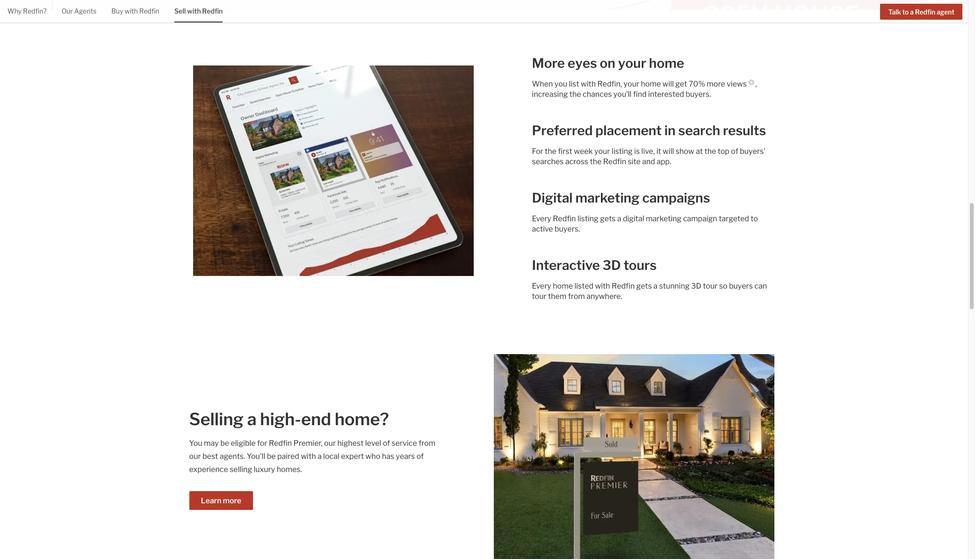 Task type: locate. For each thing, give the bounding box(es) containing it.
every for every home listed with redfin gets a stunning 3d tour so buyers can tour them from anywhere.
[[532, 282, 551, 291]]

1 vertical spatial our
[[189, 452, 201, 461]]

0 vertical spatial tour
[[703, 282, 718, 291]]

listing down digital marketing campaigns
[[578, 214, 599, 223]]

gets inside "every home listed with redfin gets a stunning 3d tour so buyers can tour them from anywhere."
[[637, 282, 652, 291]]

0 horizontal spatial marketing
[[576, 190, 640, 206]]

searches
[[532, 157, 564, 166]]

1 horizontal spatial gets
[[637, 282, 652, 291]]

the right at
[[705, 147, 716, 156]]

buyers. down 70%
[[686, 90, 711, 99]]

a inside button
[[910, 8, 914, 16]]

more right 70%
[[707, 80, 725, 88]]

tour left 'so'
[[703, 282, 718, 291]]

a left local
[[318, 452, 322, 461]]

0 vertical spatial 3d
[[603, 257, 621, 273]]

1 vertical spatial buyers.
[[555, 225, 580, 233]]

3d right stunning at the bottom right of the page
[[691, 282, 702, 291]]

every up active
[[532, 214, 551, 223]]

your right week
[[595, 147, 610, 156]]

top
[[718, 147, 730, 156]]

every redfin listing gets a digital marketing campaign targeted to active buyers.
[[532, 214, 758, 233]]

of
[[731, 147, 739, 156], [383, 439, 390, 448], [417, 452, 424, 461]]

1 horizontal spatial buyers.
[[686, 90, 711, 99]]

2 vertical spatial of
[[417, 452, 424, 461]]

redfin?
[[23, 7, 47, 15]]

of inside for the first week your listing is live, it will show at the top of buyers' searches across the redfin site and app.
[[731, 147, 739, 156]]

selling
[[230, 465, 252, 474]]

for
[[532, 147, 543, 156]]

0 horizontal spatial from
[[419, 439, 436, 448]]

experience
[[189, 465, 228, 474]]

redfin left site
[[603, 157, 626, 166]]

0 vertical spatial marketing
[[576, 190, 640, 206]]

more
[[707, 80, 725, 88], [223, 496, 241, 505]]

to right targeted in the top of the page
[[751, 214, 758, 223]]

a left stunning at the bottom right of the page
[[654, 282, 658, 291]]

0 vertical spatial listing
[[612, 147, 633, 156]]

marketing inside every redfin listing gets a digital marketing campaign targeted to active buyers.
[[646, 214, 682, 223]]

1 horizontal spatial tour
[[703, 282, 718, 291]]

will up interested
[[663, 80, 674, 88]]

talk
[[889, 8, 901, 16]]

from
[[568, 292, 585, 301], [419, 439, 436, 448]]

0 vertical spatial from
[[568, 292, 585, 301]]

will right it
[[663, 147, 674, 156]]

1 vertical spatial from
[[419, 439, 436, 448]]

with up anywhere.
[[595, 282, 610, 291]]

0 vertical spatial to
[[903, 8, 909, 16]]

our up local
[[324, 439, 336, 448]]

1 vertical spatial listing
[[578, 214, 599, 223]]

0 vertical spatial every
[[532, 214, 551, 223]]

so
[[719, 282, 728, 291]]

best
[[203, 452, 218, 461]]

a inside every redfin listing gets a digital marketing campaign targeted to active buyers.
[[617, 214, 622, 223]]

be up luxury
[[267, 452, 276, 461]]

0 vertical spatial your
[[618, 55, 647, 71]]

eyes
[[568, 55, 597, 71]]

1 horizontal spatial be
[[267, 452, 276, 461]]

1 horizontal spatial marketing
[[646, 214, 682, 223]]

redfin left agent
[[915, 8, 936, 16]]

2 horizontal spatial of
[[731, 147, 739, 156]]

your up 'when you list with redfin, your home will get 70% more views' on the right
[[618, 55, 647, 71]]

3d
[[603, 257, 621, 273], [691, 282, 702, 291]]

0 horizontal spatial tour
[[532, 292, 547, 301]]

marketing down campaigns
[[646, 214, 682, 223]]

redfin,
[[598, 80, 622, 88]]

1 vertical spatial marketing
[[646, 214, 682, 223]]

when
[[532, 80, 553, 88]]

marketing
[[576, 190, 640, 206], [646, 214, 682, 223]]

the
[[570, 90, 581, 99], [545, 147, 557, 156], [705, 147, 716, 156], [590, 157, 602, 166]]

0 vertical spatial be
[[220, 439, 229, 448]]

1 vertical spatial to
[[751, 214, 758, 223]]

first
[[558, 147, 572, 156]]

agent
[[937, 8, 955, 16]]

0 horizontal spatial be
[[220, 439, 229, 448]]

our agents link
[[62, 0, 96, 21]]

and
[[642, 157, 655, 166]]

your inside for the first week your listing is live, it will show at the top of buyers' searches across the redfin site and app.
[[595, 147, 610, 156]]

tour left them
[[532, 292, 547, 301]]

2 every from the top
[[532, 282, 551, 291]]

talk to a redfin agent button
[[881, 4, 963, 20]]

from down listed
[[568, 292, 585, 301]]

3d left tours
[[603, 257, 621, 273]]

anywhere.
[[587, 292, 623, 301]]

,
[[756, 80, 757, 88]]

agents
[[74, 7, 96, 15]]

with up chances
[[581, 80, 596, 88]]

1 vertical spatial more
[[223, 496, 241, 505]]

1 vertical spatial of
[[383, 439, 390, 448]]

with right buy
[[125, 7, 138, 15]]

0 vertical spatial buyers.
[[686, 90, 711, 99]]

0 horizontal spatial 3d
[[603, 257, 621, 273]]

the inside , increasing the chances you'll find interested buyers.
[[570, 90, 581, 99]]

you'll
[[614, 90, 632, 99]]

1 horizontal spatial listing
[[612, 147, 633, 156]]

selling
[[189, 409, 244, 429]]

interactive
[[532, 257, 600, 273]]

home inside "every home listed with redfin gets a stunning 3d tour so buyers can tour them from anywhere."
[[553, 282, 573, 291]]

every inside every redfin listing gets a digital marketing campaign targeted to active buyers.
[[532, 214, 551, 223]]

0 horizontal spatial of
[[383, 439, 390, 448]]

0 horizontal spatial listing
[[578, 214, 599, 223]]

1 vertical spatial gets
[[637, 282, 652, 291]]

0 vertical spatial our
[[324, 439, 336, 448]]

1 vertical spatial every
[[532, 282, 551, 291]]

redfin up anywhere.
[[612, 282, 635, 291]]

a
[[910, 8, 914, 16], [617, 214, 622, 223], [654, 282, 658, 291], [247, 409, 257, 429], [318, 452, 322, 461]]

0 vertical spatial gets
[[600, 214, 616, 223]]

redfin
[[139, 7, 159, 15], [202, 7, 223, 15], [915, 8, 936, 16], [603, 157, 626, 166], [553, 214, 576, 223], [612, 282, 635, 291], [269, 439, 292, 448]]

your up find
[[624, 80, 640, 88]]

2 vertical spatial your
[[595, 147, 610, 156]]

buyers. right active
[[555, 225, 580, 233]]

it
[[657, 147, 661, 156]]

more inside button
[[223, 496, 241, 505]]

0 horizontal spatial our
[[189, 452, 201, 461]]

gets down digital marketing campaigns
[[600, 214, 616, 223]]

0 vertical spatial more
[[707, 80, 725, 88]]

of right years
[[417, 452, 424, 461]]

marketing up digital
[[576, 190, 640, 206]]

the down list
[[570, 90, 581, 99]]

be
[[220, 439, 229, 448], [267, 452, 276, 461]]

with down premier,
[[301, 452, 316, 461]]

service
[[392, 439, 417, 448]]

gets down tours
[[637, 282, 652, 291]]

of up the has
[[383, 439, 390, 448]]

2 vertical spatial home
[[553, 282, 573, 291]]

the down week
[[590, 157, 602, 166]]

from inside you may be eligible for redfin premier, our highest level of service from our best agents. you'll be paired with a local expert who has years of experience selling luxury homes.
[[419, 439, 436, 448]]

0 horizontal spatial gets
[[600, 214, 616, 223]]

1 horizontal spatial 3d
[[691, 282, 702, 291]]

at
[[696, 147, 703, 156]]

redfin inside for the first week your listing is live, it will show at the top of buyers' searches across the redfin site and app.
[[603, 157, 626, 166]]

why redfin?
[[7, 7, 47, 15]]

why redfin? link
[[7, 0, 47, 21]]

0 horizontal spatial more
[[223, 496, 241, 505]]

listing left is
[[612, 147, 633, 156]]

every inside "every home listed with redfin gets a stunning 3d tour so buyers can tour them from anywhere."
[[532, 282, 551, 291]]

tour
[[703, 282, 718, 291], [532, 292, 547, 301]]

who
[[366, 452, 380, 461]]

0 horizontal spatial buyers.
[[555, 225, 580, 233]]

home
[[649, 55, 684, 71], [641, 80, 661, 88], [553, 282, 573, 291]]

a right talk
[[910, 8, 914, 16]]

of right top at the right top of the page
[[731, 147, 739, 156]]

from right service
[[419, 439, 436, 448]]

1 vertical spatial be
[[267, 452, 276, 461]]

our down you
[[189, 452, 201, 461]]

listing inside for the first week your listing is live, it will show at the top of buyers' searches across the redfin site and app.
[[612, 147, 633, 156]]

redfin up paired
[[269, 439, 292, 448]]

1 horizontal spatial from
[[568, 292, 585, 301]]

across
[[565, 157, 589, 166]]

redfin left sell
[[139, 7, 159, 15]]

selling a high-end home?
[[189, 409, 389, 429]]

learn more button
[[189, 491, 253, 510]]

0 vertical spatial of
[[731, 147, 739, 156]]

1 vertical spatial 3d
[[691, 282, 702, 291]]

home up get
[[649, 55, 684, 71]]

, increasing the chances you'll find interested buyers.
[[532, 80, 757, 99]]

learn more
[[201, 496, 241, 505]]

to right talk
[[903, 8, 909, 16]]

1 every from the top
[[532, 214, 551, 223]]

redfin down digital
[[553, 214, 576, 223]]

70%
[[689, 80, 705, 88]]

1 vertical spatial will
[[663, 147, 674, 156]]

campaign
[[683, 214, 717, 223]]

with inside you may be eligible for redfin premier, our highest level of service from our best agents. you'll be paired with a local expert who has years of experience selling luxury homes.
[[301, 452, 316, 461]]

will inside for the first week your listing is live, it will show at the top of buyers' searches across the redfin site and app.
[[663, 147, 674, 156]]

in
[[665, 123, 676, 138]]

0 horizontal spatial to
[[751, 214, 758, 223]]

for
[[257, 439, 267, 448]]

1 horizontal spatial to
[[903, 8, 909, 16]]

interactive 3d tours
[[532, 257, 657, 273]]

a left digital
[[617, 214, 622, 223]]

from inside "every home listed with redfin gets a stunning 3d tour so buyers can tour them from anywhere."
[[568, 292, 585, 301]]

disclaimer image
[[749, 80, 755, 85]]

home up find
[[641, 80, 661, 88]]

why
[[7, 7, 22, 15]]

sell with redfin
[[174, 7, 223, 15]]

be right may
[[220, 439, 229, 448]]

get
[[676, 80, 687, 88]]

every up them
[[532, 282, 551, 291]]

more right learn
[[223, 496, 241, 505]]

home up them
[[553, 282, 573, 291]]

list
[[569, 80, 579, 88]]



Task type: vqa. For each thing, say whether or not it's contained in the screenshot.
left be
yes



Task type: describe. For each thing, give the bounding box(es) containing it.
views
[[727, 80, 747, 88]]

redfin inside you may be eligible for redfin premier, our highest level of service from our best agents. you'll be paired with a local expert who has years of experience selling luxury homes.
[[269, 439, 292, 448]]

redfin inside every redfin listing gets a digital marketing campaign targeted to active buyers.
[[553, 214, 576, 223]]

1 vertical spatial your
[[624, 80, 640, 88]]

a inside you may be eligible for redfin premier, our highest level of service from our best agents. you'll be paired with a local expert who has years of experience selling luxury homes.
[[318, 452, 322, 461]]

buy with redfin link
[[111, 0, 159, 21]]

redfin inside "every home listed with redfin gets a stunning 3d tour so buyers can tour them from anywhere."
[[612, 282, 635, 291]]

more
[[532, 55, 565, 71]]

agents.
[[220, 452, 245, 461]]

premier,
[[294, 439, 323, 448]]

our agents
[[62, 7, 96, 15]]

buy
[[111, 7, 123, 15]]

find
[[633, 90, 647, 99]]

for the first week your listing is live, it will show at the top of buyers' searches across the redfin site and app.
[[532, 147, 766, 166]]

redfin inside button
[[915, 8, 936, 16]]

1 horizontal spatial of
[[417, 452, 424, 461]]

listing inside every redfin listing gets a digital marketing campaign targeted to active buyers.
[[578, 214, 599, 223]]

talk to a redfin agent
[[889, 8, 955, 16]]

tours
[[624, 257, 657, 273]]

has
[[382, 452, 394, 461]]

placement
[[596, 123, 662, 138]]

live,
[[642, 147, 655, 156]]

on
[[600, 55, 616, 71]]

redfin premier home with yard sign image
[[494, 354, 775, 559]]

search
[[679, 123, 720, 138]]

preferred
[[532, 123, 593, 138]]

3d inside "every home listed with redfin gets a stunning 3d tour so buyers can tour them from anywhere."
[[691, 282, 702, 291]]

buyers. inside every redfin listing gets a digital marketing campaign targeted to active buyers.
[[555, 225, 580, 233]]

is
[[634, 147, 640, 156]]

buy with redfin
[[111, 7, 159, 15]]

the up searches
[[545, 147, 557, 156]]

chances
[[583, 90, 612, 99]]

listed
[[575, 282, 594, 291]]

local
[[323, 452, 340, 461]]

learn
[[201, 496, 221, 505]]

digital marketing campaigns
[[532, 190, 710, 206]]

them
[[548, 292, 567, 301]]

our
[[62, 7, 73, 15]]

1 horizontal spatial our
[[324, 439, 336, 448]]

0 vertical spatial will
[[663, 80, 674, 88]]

buyers
[[729, 282, 753, 291]]

paired
[[277, 452, 299, 461]]

show
[[676, 147, 695, 156]]

interested
[[648, 90, 684, 99]]

site
[[628, 157, 641, 166]]

sell with redfin link
[[174, 0, 223, 21]]

stunning
[[659, 282, 690, 291]]

with right sell
[[187, 7, 201, 15]]

preferred placement in search results
[[532, 123, 766, 138]]

when you list with redfin, your home will get 70% more views
[[532, 80, 747, 88]]

buyers. inside , increasing the chances you'll find interested buyers.
[[686, 90, 711, 99]]

buyers'
[[740, 147, 766, 156]]

1 vertical spatial home
[[641, 80, 661, 88]]

results
[[723, 123, 766, 138]]

may
[[204, 439, 219, 448]]

end
[[301, 409, 331, 429]]

increasing
[[532, 90, 568, 99]]

you
[[189, 439, 202, 448]]

campaigns
[[643, 190, 710, 206]]

0 vertical spatial home
[[649, 55, 684, 71]]

you may be eligible for redfin premier, our highest level of service from our best agents. you'll be paired with a local expert who has years of experience selling luxury homes.
[[189, 439, 436, 474]]

tablet with the owner dashboard image
[[193, 65, 474, 276]]

you'll
[[247, 452, 265, 461]]

a up eligible
[[247, 409, 257, 429]]

you
[[555, 80, 567, 88]]

highest
[[338, 439, 364, 448]]

week
[[574, 147, 593, 156]]

home?
[[335, 409, 389, 429]]

more eyes on your home
[[532, 55, 684, 71]]

with inside "every home listed with redfin gets a stunning 3d tour so buyers can tour them from anywhere."
[[595, 282, 610, 291]]

level
[[365, 439, 381, 448]]

active
[[532, 225, 553, 233]]

to inside every redfin listing gets a digital marketing campaign targeted to active buyers.
[[751, 214, 758, 223]]

luxury
[[254, 465, 275, 474]]

1 vertical spatial tour
[[532, 292, 547, 301]]

eligible
[[231, 439, 256, 448]]

homes.
[[277, 465, 302, 474]]

1 horizontal spatial more
[[707, 80, 725, 88]]

years
[[396, 452, 415, 461]]

app.
[[657, 157, 672, 166]]

every for every redfin listing gets a digital marketing campaign targeted to active buyers.
[[532, 214, 551, 223]]

targeted
[[719, 214, 749, 223]]

high-
[[260, 409, 301, 429]]

digital
[[532, 190, 573, 206]]

every home listed with redfin gets a stunning 3d tour so buyers can tour them from anywhere.
[[532, 282, 767, 301]]

to inside button
[[903, 8, 909, 16]]

gets inside every redfin listing gets a digital marketing campaign targeted to active buyers.
[[600, 214, 616, 223]]

redfin right sell
[[202, 7, 223, 15]]

sell
[[174, 7, 186, 15]]

digital
[[623, 214, 644, 223]]

can
[[755, 282, 767, 291]]

a inside "every home listed with redfin gets a stunning 3d tour so buyers can tour them from anywhere."
[[654, 282, 658, 291]]



